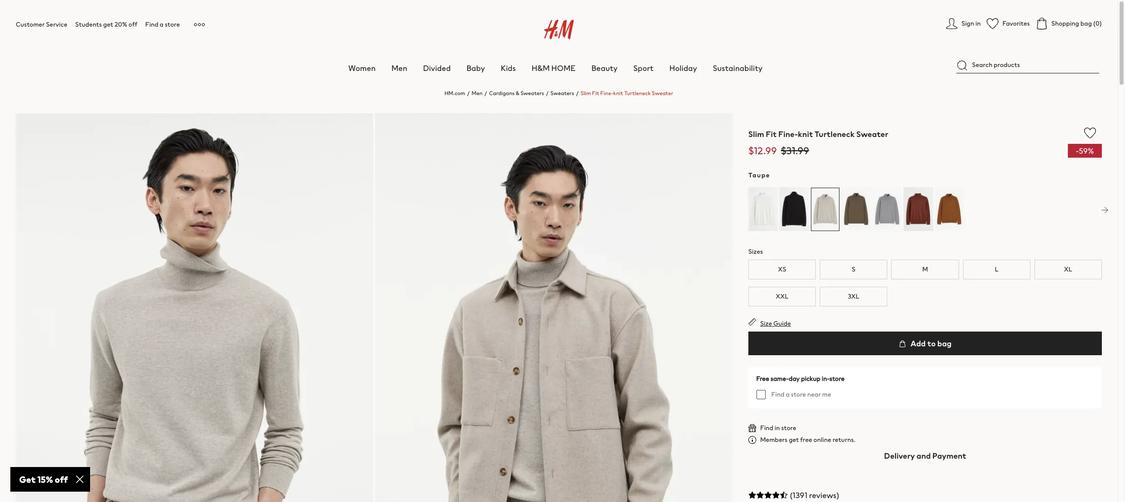 Task type: locate. For each thing, give the bounding box(es) containing it.
1 vertical spatial find
[[772, 390, 785, 399]]

1 horizontal spatial men
[[472, 89, 483, 97]]

a for find a store near me
[[786, 390, 790, 399]]

0 vertical spatial slim
[[581, 89, 591, 97]]

store for find a store near me
[[791, 390, 806, 399]]

1 vertical spatial men
[[472, 89, 483, 97]]

baby link
[[467, 62, 485, 74]]

0 horizontal spatial sweaters
[[521, 89, 544, 97]]

me
[[823, 390, 832, 399]]

0 vertical spatial sweater
[[652, 89, 674, 97]]

fine-
[[601, 89, 614, 97], [779, 128, 798, 140]]

fit down beauty link
[[592, 89, 600, 97]]

knit up $31.99
[[798, 128, 813, 140]]

in right sign at the right top
[[976, 19, 981, 28]]

0 vertical spatial fit
[[592, 89, 600, 97]]

1 vertical spatial knit
[[798, 128, 813, 140]]

in up the members
[[775, 423, 780, 433]]

/ left sweaters link
[[546, 89, 549, 97]]

brown image
[[904, 187, 934, 231], [935, 187, 965, 231]]

store right off
[[165, 20, 180, 29]]

sign in button
[[946, 18, 981, 30]]

none radio the brown melange
[[842, 187, 872, 232]]

fit up the $12.99 $31.99 at top
[[766, 128, 777, 140]]

women link
[[349, 62, 376, 74]]

1 horizontal spatial in
[[976, 19, 981, 28]]

in-
[[822, 374, 830, 383]]

find in store button
[[749, 423, 797, 433]]

sign in
[[962, 19, 981, 28]]

0 horizontal spatial men link
[[392, 62, 408, 74]]

1 horizontal spatial none radio
[[842, 187, 872, 232]]

0 vertical spatial fine-
[[601, 89, 614, 97]]

slim right sweaters link
[[581, 89, 591, 97]]

store inside header.primary.navigation "element"
[[165, 20, 180, 29]]

1 vertical spatial fit
[[766, 128, 777, 140]]

divided
[[423, 62, 451, 74]]

none radio left gray melange radio
[[842, 187, 872, 232]]

&
[[516, 89, 520, 97]]

find
[[145, 20, 158, 29], [772, 390, 785, 399], [761, 423, 774, 433]]

1 horizontal spatial brown image
[[935, 187, 965, 231]]

slim up '$12.99'
[[749, 128, 765, 140]]

in inside button
[[976, 19, 981, 28]]

2 vertical spatial find
[[761, 423, 774, 433]]

bag right to
[[938, 337, 952, 349]]

hm.com
[[445, 89, 465, 97]]

1 vertical spatial a
[[786, 390, 790, 399]]

kids link
[[501, 62, 516, 74]]

1 vertical spatial get
[[789, 435, 799, 444]]

xs
[[779, 265, 787, 274]]

store up the members
[[782, 423, 797, 433]]

men link right women link
[[392, 62, 408, 74]]

h&m
[[532, 62, 550, 74]]

(1391 reviews)
[[790, 489, 840, 501]]

0 horizontal spatial get
[[103, 20, 113, 29]]

men right women link
[[392, 62, 408, 74]]

black image
[[780, 187, 809, 231]]

1 horizontal spatial slim
[[749, 128, 765, 140]]

holiday
[[670, 62, 697, 74]]

find a store link
[[145, 20, 180, 29]]

none radio dark red
[[1103, 187, 1126, 232]]

0 horizontal spatial a
[[160, 20, 164, 29]]

get left 20%
[[103, 20, 113, 29]]

0 horizontal spatial turtleneck
[[625, 89, 651, 97]]

1 vertical spatial turtleneck
[[815, 128, 855, 140]]

favorites
[[1003, 19, 1030, 28]]

main content
[[0, 81, 1126, 502]]

knit down beauty
[[614, 89, 623, 97]]

0 vertical spatial get
[[103, 20, 113, 29]]

cardigans
[[489, 89, 515, 97]]

get inside header.primary.navigation "element"
[[103, 20, 113, 29]]

kids
[[501, 62, 516, 74]]

1 vertical spatial men link
[[472, 89, 483, 97]]

size
[[761, 319, 773, 328]]

/ right sweaters link
[[576, 89, 579, 97]]

0 vertical spatial bag
[[1081, 19, 1093, 28]]

1 horizontal spatial a
[[786, 390, 790, 399]]

men link right hm.com
[[472, 89, 483, 97]]

1 sweaters from the left
[[521, 89, 544, 97]]

none radio taupe
[[811, 187, 840, 232]]

beauty
[[592, 62, 618, 74]]

1 horizontal spatial turtleneck
[[815, 128, 855, 140]]

store
[[165, 20, 180, 29], [830, 374, 845, 383], [791, 390, 806, 399], [782, 423, 797, 433]]

store left 'near'
[[791, 390, 806, 399]]

1 / from the left
[[467, 89, 470, 97]]

delivery and payment
[[885, 450, 967, 462]]

0 horizontal spatial in
[[775, 423, 780, 433]]

none radio right the brown melange radio
[[873, 187, 903, 232]]

1 vertical spatial bag
[[938, 337, 952, 349]]

0 horizontal spatial brown image
[[904, 187, 934, 231]]

3 none radio from the left
[[873, 187, 903, 232]]

none radio left black option
[[749, 187, 778, 232]]

find for find in store
[[761, 423, 774, 433]]

get
[[103, 20, 113, 29], [789, 435, 799, 444]]

slim fit fine-knit turtleneck sweater
[[749, 128, 889, 140]]

0 vertical spatial knit
[[614, 89, 623, 97]]

customer
[[16, 20, 45, 29]]

turtleneck
[[625, 89, 651, 97], [815, 128, 855, 140]]

men link
[[392, 62, 408, 74], [472, 89, 483, 97]]

none radio black
[[780, 187, 809, 232]]

1 horizontal spatial fit
[[766, 128, 777, 140]]

/ right hm.com
[[467, 89, 470, 97]]

2 none radio from the left
[[842, 187, 872, 232]]

0 vertical spatial a
[[160, 20, 164, 29]]

find right off
[[145, 20, 158, 29]]

a right off
[[160, 20, 164, 29]]

sweaters link
[[551, 89, 574, 97]]

find up the members
[[761, 423, 774, 433]]

1 vertical spatial sweater
[[857, 128, 889, 140]]

get left "free"
[[789, 435, 799, 444]]

members get free online returns.
[[761, 435, 856, 444]]

h&m home
[[532, 62, 576, 74]]

free
[[801, 435, 813, 444]]

2 horizontal spatial none radio
[[873, 187, 903, 232]]

0 vertical spatial find
[[145, 20, 158, 29]]

/
[[467, 89, 470, 97], [485, 89, 487, 97], [546, 89, 549, 97], [576, 89, 579, 97]]

1 vertical spatial in
[[775, 423, 780, 433]]

1 horizontal spatial get
[[789, 435, 799, 444]]

3xl
[[848, 292, 860, 301]]

4 / from the left
[[576, 89, 579, 97]]

1 vertical spatial slim
[[749, 128, 765, 140]]

m
[[923, 265, 929, 274]]

0 horizontal spatial none radio
[[749, 187, 778, 232]]

None radio
[[780, 187, 809, 232], [811, 187, 840, 232], [904, 187, 934, 232], [935, 187, 965, 232], [1103, 187, 1126, 232], [904, 187, 934, 232], [935, 187, 965, 232]]

beauty link
[[592, 62, 618, 74]]

header.primary.navigation element
[[16, 8, 1126, 74]]

1 horizontal spatial fine-
[[779, 128, 798, 140]]

(1391 reviews) button
[[749, 483, 1103, 502]]

sweaters down home
[[551, 89, 574, 97]]

find for find a store near me
[[772, 390, 785, 399]]

in
[[976, 19, 981, 28], [775, 423, 780, 433]]

men right hm.com
[[472, 89, 483, 97]]

bag inside header.primary.navigation "element"
[[1081, 19, 1093, 28]]

/ left cardigans
[[485, 89, 487, 97]]

-59%
[[1077, 145, 1095, 157]]

1 horizontal spatial men link
[[472, 89, 483, 97]]

find in store
[[761, 423, 797, 433]]

find inside header.primary.navigation "element"
[[145, 20, 158, 29]]

sweaters right &
[[521, 89, 544, 97]]

$31.99
[[781, 143, 810, 158]]

slim fit fine-knit turtleneck sweater link
[[581, 89, 674, 97]]

find down "same-"
[[772, 390, 785, 399]]

men
[[392, 62, 408, 74], [472, 89, 483, 97]]

l
[[995, 265, 999, 274]]

a down 'day'
[[786, 390, 790, 399]]

$12.99 $31.99
[[749, 143, 810, 158]]

slim
[[581, 89, 591, 97], [749, 128, 765, 140]]

same-
[[771, 374, 789, 383]]

knit
[[614, 89, 623, 97], [798, 128, 813, 140]]

xl
[[1065, 265, 1073, 274]]

1 horizontal spatial bag
[[1081, 19, 1093, 28]]

1 none radio from the left
[[749, 187, 778, 232]]

fine- down beauty
[[601, 89, 614, 97]]

slim fit fine-knit turtleneck sweater - taupe - men | h&m us 2 image
[[375, 113, 733, 502]]

0 horizontal spatial bag
[[938, 337, 952, 349]]

0 horizontal spatial knit
[[614, 89, 623, 97]]

3 / from the left
[[546, 89, 549, 97]]

students get 20% off link
[[75, 20, 137, 29]]

0 vertical spatial in
[[976, 19, 981, 28]]

customer service
[[16, 20, 67, 29]]

pickup
[[802, 374, 821, 383]]

option group
[[749, 187, 1126, 233]]

0 horizontal spatial men
[[392, 62, 408, 74]]

bag left '(0)' in the top of the page
[[1081, 19, 1093, 28]]

1 horizontal spatial sweaters
[[551, 89, 574, 97]]

4.5 / 5 image
[[749, 491, 788, 499]]

a inside "element"
[[160, 20, 164, 29]]

bag
[[1081, 19, 1093, 28], [938, 337, 952, 349]]

store up me
[[830, 374, 845, 383]]

sweaters
[[521, 89, 544, 97], [551, 89, 574, 97]]

size guide
[[761, 319, 791, 328]]

hm.com / men / cardigans & sweaters / sweaters / slim fit fine-knit turtleneck sweater
[[445, 89, 674, 97]]

0 horizontal spatial sweater
[[652, 89, 674, 97]]

0 vertical spatial men
[[392, 62, 408, 74]]

None radio
[[749, 187, 778, 232], [842, 187, 872, 232], [873, 187, 903, 232]]

to
[[928, 337, 936, 349]]

fit
[[592, 89, 600, 97], [766, 128, 777, 140]]

fine- up $31.99
[[779, 128, 798, 140]]

men inside header.primary.navigation "element"
[[392, 62, 408, 74]]



Task type: describe. For each thing, give the bounding box(es) containing it.
store for find a store
[[165, 20, 180, 29]]

online
[[814, 435, 832, 444]]

favorites link
[[987, 18, 1030, 30]]

1 horizontal spatial knit
[[798, 128, 813, 140]]

add
[[911, 337, 926, 349]]

h&m home link
[[532, 62, 576, 74]]

students
[[75, 20, 102, 29]]

0 vertical spatial turtleneck
[[625, 89, 651, 97]]

home
[[552, 62, 576, 74]]

bag inside button
[[938, 337, 952, 349]]

59%
[[1080, 145, 1095, 157]]

reviews)
[[810, 489, 840, 501]]

2 sweaters from the left
[[551, 89, 574, 97]]

20%
[[115, 20, 127, 29]]

near
[[808, 390, 821, 399]]

delivery and payment button
[[749, 444, 1103, 468]]

white image
[[749, 187, 778, 231]]

find a store
[[145, 20, 180, 29]]

sizes
[[749, 247, 763, 256]]

baby
[[467, 62, 485, 74]]

guide
[[774, 319, 791, 328]]

shopping
[[1052, 19, 1080, 28]]

gray melange image
[[873, 187, 903, 231]]

off
[[129, 20, 137, 29]]

main content containing $12.99
[[0, 81, 1126, 502]]

sign
[[962, 19, 975, 28]]

store for find in store
[[782, 423, 797, 433]]

day
[[789, 374, 800, 383]]

taupe image
[[811, 187, 840, 231]]

1 vertical spatial fine-
[[779, 128, 798, 140]]

free same-day pickup in-store
[[757, 374, 845, 383]]

0 horizontal spatial fit
[[592, 89, 600, 97]]

(1391
[[790, 489, 808, 501]]

find a store near me
[[772, 390, 832, 399]]

returns.
[[833, 435, 856, 444]]

a for find a store
[[160, 20, 164, 29]]

service
[[46, 20, 67, 29]]

members
[[761, 435, 788, 444]]

sustainability link
[[713, 62, 763, 74]]

cardigans & sweaters link
[[489, 89, 544, 97]]

sport
[[634, 62, 654, 74]]

brown melange image
[[842, 187, 872, 231]]

0 horizontal spatial fine-
[[601, 89, 614, 97]]

$12.99
[[749, 143, 777, 158]]

2 brown image from the left
[[935, 187, 965, 231]]

holiday link
[[670, 62, 697, 74]]

h&m image
[[544, 20, 574, 39]]

shopping bag (0)
[[1052, 19, 1103, 28]]

divided link
[[423, 62, 451, 74]]

Search products search field
[[957, 57, 1100, 73]]

sustainability
[[713, 62, 763, 74]]

get for members
[[789, 435, 799, 444]]

in for find
[[775, 423, 780, 433]]

and
[[917, 450, 931, 462]]

0 horizontal spatial slim
[[581, 89, 591, 97]]

1 horizontal spatial sweater
[[857, 128, 889, 140]]

size guide button
[[749, 318, 791, 328]]

find for find a store
[[145, 20, 158, 29]]

taupe
[[749, 170, 771, 180]]

(0)
[[1094, 19, 1103, 28]]

add to bag button
[[749, 332, 1103, 355]]

sport link
[[634, 62, 654, 74]]

xxl
[[776, 292, 789, 301]]

payment
[[933, 450, 967, 462]]

2 / from the left
[[485, 89, 487, 97]]

add to bag
[[910, 337, 952, 349]]

free
[[757, 374, 770, 383]]

0 vertical spatial men link
[[392, 62, 408, 74]]

in for sign
[[976, 19, 981, 28]]

dark red image
[[1103, 187, 1126, 231]]

slim fit fine-knit turtleneck sweater - taupe - men | h&m us image
[[16, 113, 373, 502]]

get for students
[[103, 20, 113, 29]]

1 brown image from the left
[[904, 187, 934, 231]]

none radio "white"
[[749, 187, 778, 232]]

-
[[1077, 145, 1080, 157]]

women
[[349, 62, 376, 74]]

hm.com link
[[445, 89, 465, 97]]

s
[[852, 265, 856, 274]]

customer service link
[[16, 20, 67, 29]]

delivery
[[885, 450, 916, 462]]

shopping bag (0) link
[[1036, 18, 1103, 30]]

students get 20% off
[[75, 20, 137, 29]]

none radio gray melange
[[873, 187, 903, 232]]



Task type: vqa. For each thing, say whether or not it's contained in the screenshot.
$12.99 $31.99
yes



